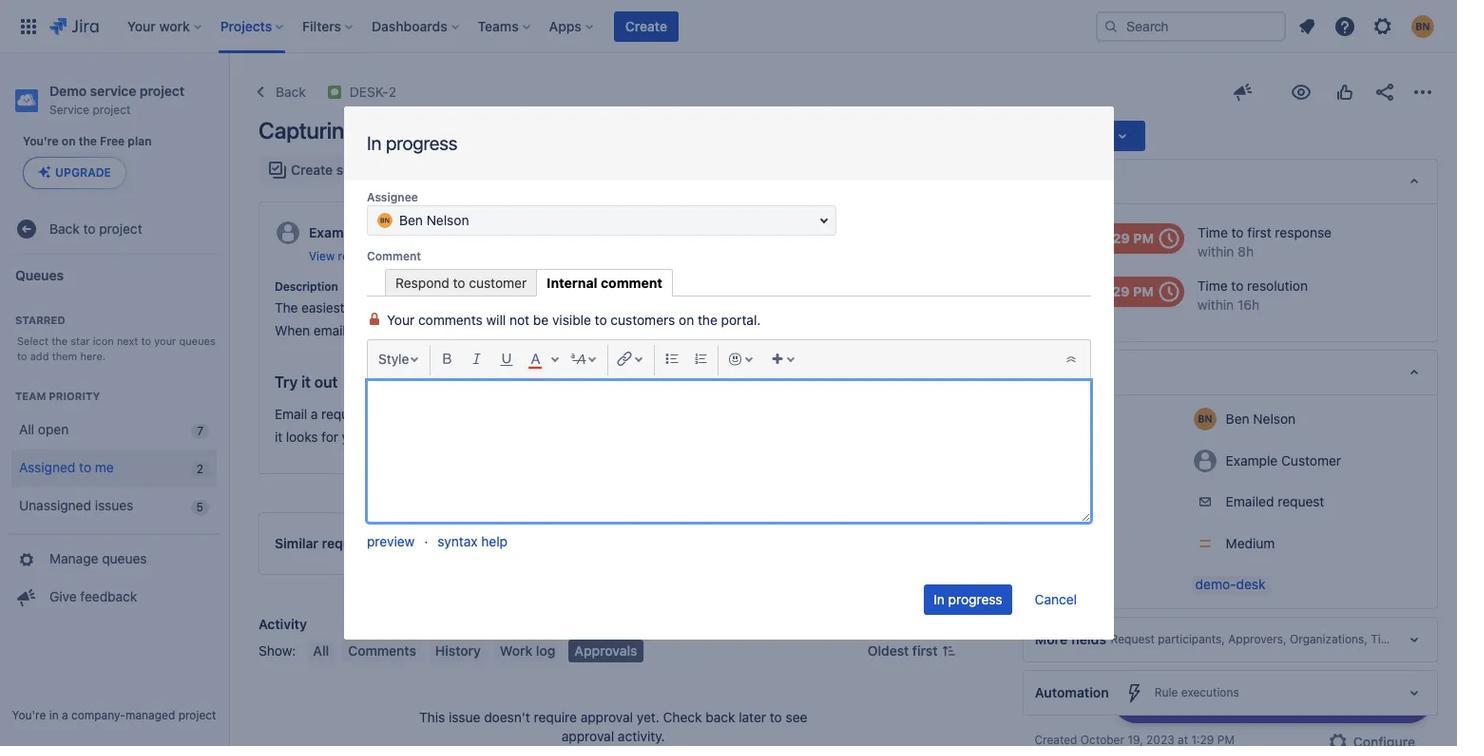 Task type: locate. For each thing, give the bounding box(es) containing it.
request down an
[[679, 322, 725, 339]]

close image
[[1401, 689, 1416, 705]]

time to first response within 8h
[[1198, 224, 1332, 260]]

2 up in progress
[[389, 84, 397, 100]]

in right land
[[565, 322, 576, 339]]

to down style
[[371, 406, 383, 422]]

on down service at the top left of the page
[[62, 134, 76, 148]]

issue for this
[[449, 709, 481, 726]]

respond
[[395, 275, 449, 291]]

queues inside starred select the star icon next to your queues to add them here.
[[179, 335, 216, 347]]

1 vertical spatial this
[[783, 322, 805, 339]]

the for you're on the free plan
[[79, 134, 97, 148]]

1 horizontal spatial customers
[[610, 312, 675, 328]]

all button
[[308, 640, 335, 663]]

0 vertical spatial requests
[[518, 117, 605, 144]]

view request in portal link
[[309, 248, 426, 264]]

0 vertical spatial be
[[533, 312, 548, 328]]

you're down service at the top left of the page
[[23, 134, 59, 148]]

comment
[[367, 249, 421, 263]]

be inside demo basics pretend to be a customer
[[1236, 696, 1252, 712]]

issue for link
[[467, 162, 500, 178]]

1 horizontal spatial see
[[884, 406, 906, 422]]

0 horizontal spatial customers
[[372, 429, 436, 445]]

0 horizontal spatial the
[[51, 335, 68, 347]]

back up the capturing
[[276, 84, 306, 100]]

1 vertical spatial pm
[[1133, 283, 1154, 300]]

clockicon image left 'within 8h' button
[[1154, 223, 1185, 254]]

it right try
[[301, 374, 311, 391]]

subtask
[[336, 162, 386, 178]]

0 vertical spatial see
[[884, 406, 906, 422]]

show:
[[259, 643, 296, 659]]

oldest
[[868, 643, 909, 659]]

feedback
[[80, 589, 137, 605]]

select
[[17, 335, 49, 347]]

to inside team priority group
[[79, 459, 91, 476]]

0 horizontal spatial back
[[49, 220, 80, 237]]

email up link issue
[[461, 117, 514, 144]]

1 vertical spatial email
[[694, 300, 727, 316]]

customer right executions
[[1266, 696, 1324, 712]]

syntax
[[437, 533, 477, 550]]

0 horizontal spatial for
[[322, 429, 338, 445]]

response
[[1276, 224, 1332, 241]]

your
[[396, 300, 423, 316], [796, 300, 822, 316], [425, 322, 452, 339], [579, 322, 606, 339], [154, 335, 176, 347], [342, 429, 369, 445]]

customers inside ) to see how it looks for your customers and agents.
[[372, 429, 436, 445]]

all inside team priority group
[[19, 421, 34, 438]]

oct 20 01:29 pm
[[1046, 230, 1154, 246]]

your down respond
[[396, 300, 423, 316]]

email up 'looks'
[[275, 406, 307, 422]]

comments
[[348, 643, 416, 659]]

help left is
[[563, 300, 589, 316]]

issue inside button
[[467, 162, 500, 178]]

first up the 8h
[[1248, 224, 1272, 241]]

approvals button
[[569, 640, 643, 663]]

01:29 right 23
[[1093, 283, 1130, 300]]

this right like
[[783, 322, 805, 339]]

customer's
[[426, 300, 494, 316]]

more fields
[[1036, 631, 1107, 648]]

way
[[348, 300, 372, 316]]

1 horizontal spatial in
[[382, 249, 392, 263]]

group containing manage queues
[[8, 533, 221, 622]]

demo basics pretend to be a customer
[[1169, 680, 1324, 712]]

1 horizontal spatial it
[[301, 374, 311, 391]]

unassigned issues
[[19, 497, 133, 514]]

clockicon image for oct 20 01:29 pm
[[1154, 223, 1185, 254]]

the inside starred select the star icon next to your queues to add them here.
[[51, 335, 68, 347]]

internal comment
[[546, 275, 662, 291]]

to right visible
[[595, 312, 607, 328]]

0 horizontal spatial requests
[[322, 535, 378, 552]]

1 horizontal spatial create
[[626, 18, 668, 34]]

first inside button
[[913, 643, 938, 659]]

time up the within 16h button
[[1198, 278, 1228, 294]]

service up one).
[[826, 300, 870, 316]]

see right later
[[786, 709, 808, 726]]

1 horizontal spatial requests
[[518, 117, 605, 144]]

automation
[[1036, 685, 1110, 701]]

menu bar
[[304, 640, 647, 663]]

the right an
[[698, 312, 717, 328]]

a left company-
[[62, 708, 68, 723]]

issue inside this issue doesn't require approval yet. check back later to see approval activity.
[[449, 709, 481, 726]]

request up (just
[[730, 300, 776, 316]]

0 vertical spatial customer
[[362, 117, 456, 144]]

2 vertical spatial customer
[[1266, 696, 1324, 712]]

your down email a request to
[[342, 429, 369, 445]]

requests
[[518, 117, 605, 144], [322, 535, 378, 552]]

0 horizontal spatial queues
[[102, 551, 147, 567]]

all right the show:
[[313, 643, 329, 659]]

pm right 20
[[1134, 230, 1154, 246]]

to inside this issue doesn't require approval yet. check back later to see approval activity.
[[770, 709, 782, 726]]

01:29 right 20
[[1093, 230, 1130, 246]]

be down basics
[[1236, 696, 1252, 712]]

example customer raised this request via email
[[309, 224, 607, 241]]

visible
[[552, 312, 591, 328]]

create button
[[614, 11, 679, 41]]

pm
[[1134, 230, 1154, 246], [1133, 283, 1154, 300]]

0 horizontal spatial be
[[533, 312, 548, 328]]

0 vertical spatial oct
[[1046, 230, 1069, 246]]

1 vertical spatial it
[[275, 429, 283, 445]]

0 vertical spatial approval
[[581, 709, 633, 726]]

0 vertical spatial back
[[276, 84, 306, 100]]

back inside back to project link
[[49, 220, 80, 237]]

None text field
[[367, 205, 836, 236]]

to right 'portal.'
[[780, 300, 792, 316]]

2 up 5
[[197, 462, 203, 476]]

request
[[1036, 495, 1081, 509]]

1 vertical spatial oct
[[1046, 283, 1069, 300]]

approval up the activity.
[[581, 709, 633, 726]]

demo up service at the top left of the page
[[49, 83, 87, 99]]

pm right 23
[[1133, 283, 1154, 300]]

style
[[378, 351, 409, 367]]

2
[[389, 84, 397, 100], [197, 462, 203, 476]]

your inside ) to see how it looks for your customers and agents.
[[342, 429, 369, 445]]

back link
[[247, 77, 312, 107]]

0 horizontal spatial 2
[[197, 462, 203, 476]]

clockicon image
[[1154, 223, 1185, 254], [1154, 277, 1185, 307]]

None submit
[[924, 585, 1012, 615]]

back to project link
[[8, 210, 221, 248]]

create inside primary element
[[626, 18, 668, 34]]

0 vertical spatial 2
[[389, 84, 397, 100]]

sent
[[379, 322, 406, 339]]

starred group
[[8, 294, 221, 369]]

0 vertical spatial first
[[1248, 224, 1272, 241]]

1 horizontal spatial queues
[[179, 335, 216, 347]]

customer
[[367, 224, 430, 241]]

1 horizontal spatial service
[[826, 300, 870, 316]]

all left open
[[19, 421, 34, 438]]

is
[[593, 300, 603, 316]]

2 oct from the top
[[1046, 283, 1069, 300]]

assigned to me
[[19, 459, 114, 476]]

oct left 20
[[1046, 230, 1069, 246]]

first left newest first icon
[[913, 643, 938, 659]]

0 vertical spatial all
[[19, 421, 34, 438]]

the left free
[[79, 134, 97, 148]]

this
[[475, 224, 497, 241], [783, 322, 805, 339]]

oct for oct 23 01:29 pm
[[1046, 283, 1069, 300]]

email right via
[[572, 224, 607, 241]]

request left via
[[501, 224, 547, 241]]

1 vertical spatial email
[[275, 406, 307, 422]]

newest first image
[[942, 644, 957, 659]]

0 vertical spatial time
[[1198, 224, 1228, 241]]

0 vertical spatial help
[[563, 300, 589, 316]]

2 inside team priority group
[[197, 462, 203, 476]]

1 vertical spatial customer
[[469, 275, 526, 291]]

request right the emailed
[[1278, 494, 1325, 510]]

within inside time to first response within 8h
[[1198, 243, 1235, 260]]

group
[[8, 533, 221, 622]]

get
[[356, 322, 376, 339]]

in left portal
[[382, 249, 392, 263]]

queues right next at the left of page
[[179, 335, 216, 347]]

16h
[[1238, 297, 1260, 313]]

within left 16h
[[1198, 297, 1234, 313]]

0 vertical spatial 01:29
[[1093, 230, 1130, 246]]

give
[[49, 589, 77, 605]]

0 horizontal spatial email
[[461, 117, 514, 144]]

icon
[[93, 335, 114, 347]]

medium
[[1226, 535, 1276, 552]]

upgrade button
[[24, 158, 125, 188]]

rule
[[1156, 686, 1179, 700]]

1 vertical spatial back
[[49, 220, 80, 237]]

0 horizontal spatial this
[[475, 224, 497, 241]]

customer up the will
[[469, 275, 526, 291]]

on right 'as' in the left of the page
[[679, 312, 694, 328]]

2 horizontal spatial customer
[[1266, 696, 1324, 712]]

require
[[534, 709, 577, 726]]

0 vertical spatial for
[[376, 300, 392, 316]]

demo inside demo service project service project
[[49, 83, 87, 99]]

1 vertical spatial approval
[[562, 728, 614, 745]]

jira image
[[49, 15, 99, 38], [49, 15, 99, 38]]

to up the 8h
[[1232, 224, 1244, 241]]

all for all open
[[19, 421, 34, 438]]

a inside demo basics pretend to be a customer
[[1256, 696, 1263, 712]]

create subtask
[[291, 162, 386, 178]]

project,
[[455, 322, 502, 339]]

2 horizontal spatial in
[[565, 322, 576, 339]]

for right the way
[[376, 300, 392, 316]]

type
[[1084, 495, 1111, 509]]

demo inside demo basics pretend to be a customer
[[1169, 680, 1201, 694]]

0 vertical spatial this
[[475, 224, 497, 241]]

comments button
[[343, 640, 422, 663]]

time inside time to first response within 8h
[[1198, 224, 1228, 241]]

0 horizontal spatial service
[[90, 83, 136, 99]]

1 vertical spatial demo
[[1169, 680, 1201, 694]]

demo for demo service project
[[49, 83, 87, 99]]

0 vertical spatial it
[[301, 374, 311, 391]]

0 horizontal spatial create
[[291, 162, 333, 178]]

pm for oct 23 01:29 pm
[[1133, 283, 1154, 300]]

to right )
[[869, 406, 881, 422]]

0 vertical spatial customers
[[610, 312, 675, 328]]

in left company-
[[49, 708, 59, 723]]

customers left and
[[372, 429, 436, 445]]

1 horizontal spatial for
[[376, 300, 392, 316]]

queues inside button
[[102, 551, 147, 567]]

to up the within 16h button
[[1232, 278, 1244, 294]]

open
[[38, 421, 69, 438]]

manage
[[49, 551, 98, 567]]

to inside time to resolution within 16h
[[1232, 278, 1244, 294]]

email right an
[[694, 300, 727, 316]]

1 vertical spatial within
[[1198, 297, 1234, 313]]

0 vertical spatial service
[[90, 83, 136, 99]]

demo up pretend
[[1169, 680, 1201, 694]]

1 vertical spatial help
[[481, 533, 507, 550]]

create for create subtask
[[291, 162, 333, 178]]

see left how
[[884, 406, 906, 422]]

service up free
[[90, 83, 136, 99]]

you're for you're on the free plan
[[23, 134, 59, 148]]

0 vertical spatial the
[[79, 134, 97, 148]]

0 vertical spatial on
[[62, 134, 76, 148]]

0 vertical spatial within
[[1198, 243, 1235, 260]]

a inside the easiest way for your customer's to request help is by sending an email request to your service project. when emails get sent to your project, they land in your queue as a request (just like this one).
[[668, 322, 675, 339]]

for down email a request to
[[322, 429, 338, 445]]

0 vertical spatial email
[[461, 117, 514, 144]]

1 vertical spatial service
[[826, 300, 870, 316]]

1 horizontal spatial first
[[1248, 224, 1272, 241]]

1 vertical spatial clockicon image
[[1154, 277, 1185, 307]]

back for back to project
[[49, 220, 80, 237]]

issue right 'link'
[[467, 162, 500, 178]]

0 vertical spatial pm
[[1134, 230, 1154, 246]]

your right next at the left of page
[[154, 335, 176, 347]]

back for back
[[276, 84, 306, 100]]

here.
[[80, 350, 106, 362]]

demo-desk link
[[1192, 576, 1270, 595]]

for inside the easiest way for your customer's to request help is by sending an email request to your service project. when emails get sent to your project, they land in your queue as a request (just like this one).
[[376, 300, 392, 316]]

1 horizontal spatial the
[[79, 134, 97, 148]]

issues
[[95, 497, 133, 514]]

email a request to
[[275, 406, 387, 422]]

syntax help
[[437, 533, 507, 550]]

starred select the star icon next to your queues to add them here.
[[15, 314, 216, 362]]

emails
[[314, 322, 353, 339]]

service
[[90, 83, 136, 99], [826, 300, 870, 316]]

0 vertical spatial demo
[[49, 83, 87, 99]]

you're left company-
[[12, 708, 46, 723]]

1 vertical spatial customers
[[372, 429, 436, 445]]

1 horizontal spatial customer
[[469, 275, 526, 291]]

sending
[[624, 300, 673, 316]]

0 horizontal spatial all
[[19, 421, 34, 438]]

desk
[[1237, 576, 1266, 592]]

1 vertical spatial in
[[565, 322, 576, 339]]

time inside time to resolution within 16h
[[1198, 278, 1228, 294]]

1 vertical spatial all
[[313, 643, 329, 659]]

on
[[62, 134, 76, 148], [679, 312, 694, 328]]

)
[[860, 406, 865, 422]]

1 vertical spatial the
[[698, 312, 717, 328]]

see inside ) to see how it looks for your customers and agents.
[[884, 406, 906, 422]]

resolution
[[1248, 278, 1309, 294]]

to right sent
[[409, 322, 422, 339]]

1 horizontal spatial this
[[783, 322, 805, 339]]

fields
[[1072, 631, 1107, 648]]

1 horizontal spatial back
[[276, 84, 306, 100]]

1 vertical spatial time
[[1198, 278, 1228, 294]]

create for create
[[626, 18, 668, 34]]

1 vertical spatial create
[[291, 162, 333, 178]]

time for time to first response within 8h
[[1198, 224, 1228, 241]]

0 vertical spatial queues
[[179, 335, 216, 347]]

1 vertical spatial 2
[[197, 462, 203, 476]]

back up the queues
[[49, 220, 80, 237]]

see inside this issue doesn't require approval yet. check back later to see approval activity.
[[786, 709, 808, 726]]

a up 'looks'
[[311, 406, 318, 422]]

desk-
[[350, 84, 389, 100]]

to right later
[[770, 709, 782, 726]]

a right 'as' in the left of the page
[[668, 322, 675, 339]]

how
[[909, 406, 934, 422]]

give feedback image
[[1232, 81, 1255, 104]]

1 horizontal spatial be
[[1236, 696, 1252, 712]]

to left me
[[79, 459, 91, 476]]

be right the not on the top of page
[[533, 312, 548, 328]]

issue right 'this'
[[449, 709, 481, 726]]

help right syntax
[[481, 533, 507, 550]]

and
[[440, 429, 462, 445]]

to down upgrade
[[83, 220, 96, 237]]

1 vertical spatial first
[[913, 643, 938, 659]]

similar requests
[[275, 535, 378, 552]]

it left 'looks'
[[275, 429, 283, 445]]

back
[[276, 84, 306, 100], [49, 220, 80, 237]]

be for to
[[1236, 696, 1252, 712]]

1 vertical spatial 01:29
[[1093, 283, 1130, 300]]

time up 'within 8h' button
[[1198, 224, 1228, 241]]

0 horizontal spatial demo
[[49, 83, 87, 99]]

history
[[435, 643, 481, 659]]

customers down "comment"
[[610, 312, 675, 328]]

to right next at the left of page
[[141, 335, 151, 347]]

1 01:29 from the top
[[1093, 230, 1130, 246]]

1 horizontal spatial email
[[694, 300, 727, 316]]

customer down desk-2 link
[[362, 117, 456, 144]]

1 horizontal spatial demo
[[1169, 680, 1201, 694]]

try
[[275, 374, 298, 391]]

all inside "button"
[[313, 643, 329, 659]]

the up them
[[51, 335, 68, 347]]

primary element
[[11, 0, 1096, 53]]

service
[[49, 103, 90, 117]]

request
[[501, 224, 547, 241], [338, 249, 379, 263], [513, 300, 560, 316], [730, 300, 776, 316], [679, 322, 725, 339], [321, 406, 368, 422], [1278, 494, 1325, 510]]

oct left 23
[[1046, 283, 1069, 300]]

queues up give feedback button
[[102, 551, 147, 567]]

issue
[[467, 162, 500, 178], [449, 709, 481, 726]]

desk-2
[[350, 84, 397, 100]]

0 vertical spatial create
[[626, 18, 668, 34]]

project up the plan
[[140, 83, 185, 99]]

1 vertical spatial be
[[1236, 696, 1252, 712]]

by
[[606, 300, 621, 316]]

0 vertical spatial clockicon image
[[1154, 223, 1185, 254]]

this right raised
[[475, 224, 497, 241]]

1 oct from the top
[[1046, 230, 1069, 246]]

all for all
[[313, 643, 329, 659]]

0 horizontal spatial help
[[481, 533, 507, 550]]

within left the 8h
[[1198, 243, 1235, 260]]

create subtask button
[[259, 155, 398, 185]]

2 01:29 from the top
[[1093, 283, 1130, 300]]

link issue button
[[405, 155, 513, 185]]

time for time to resolution within 16h
[[1198, 278, 1228, 294]]

0 horizontal spatial it
[[275, 429, 283, 445]]

clockicon image left the within 16h button
[[1154, 277, 1185, 307]]

this
[[419, 709, 445, 726]]

approval down require
[[562, 728, 614, 745]]

in
[[382, 249, 392, 263], [565, 322, 576, 339], [49, 708, 59, 723]]

2 vertical spatial the
[[51, 335, 68, 347]]

0 horizontal spatial in
[[49, 708, 59, 723]]

1 horizontal spatial all
[[313, 643, 329, 659]]

upgrade
[[55, 166, 111, 180]]

1 vertical spatial queues
[[102, 551, 147, 567]]

1 horizontal spatial help
[[563, 300, 589, 316]]

to inside ) to see how it looks for your customers and agents.
[[869, 406, 881, 422]]

to down basics
[[1221, 696, 1233, 712]]

0 vertical spatial issue
[[467, 162, 500, 178]]

demo-desk
[[1196, 576, 1266, 592]]

internal
[[546, 275, 597, 291]]

request down "out"
[[321, 406, 368, 422]]

first inside time to first response within 8h
[[1248, 224, 1272, 241]]

plan
[[128, 134, 152, 148]]

respond to customer
[[395, 275, 526, 291]]

a right executions
[[1256, 696, 1263, 712]]



Task type: vqa. For each thing, say whether or not it's contained in the screenshot.
'Appswitcher Icon'
no



Task type: describe. For each thing, give the bounding box(es) containing it.
for inside ) to see how it looks for your customers and agents.
[[322, 429, 338, 445]]

help inside the easiest way for your customer's to request help is by sending an email request to your service project. when emails get sent to your project, they land in your queue as a request (just like this one).
[[563, 300, 589, 316]]

basics
[[1204, 680, 1240, 694]]

1 vertical spatial on
[[679, 312, 694, 328]]

0 horizontal spatial on
[[62, 134, 76, 148]]

request up land
[[513, 300, 560, 316]]

oct 23 01:29 pm
[[1046, 283, 1154, 300]]

view request in portal
[[309, 249, 426, 263]]

view
[[309, 249, 335, 263]]

back
[[706, 709, 735, 726]]

project.
[[873, 300, 920, 316]]

work log button
[[494, 640, 561, 663]]

email inside the easiest way for your customer's to request help is by sending an email request to your service project. when emails get sent to your project, they land in your queue as a request (just like this one).
[[694, 300, 727, 316]]

later
[[739, 709, 767, 726]]

01:29 for 23
[[1093, 283, 1130, 300]]

Search field
[[1096, 11, 1287, 41]]

land
[[536, 322, 561, 339]]

preview link
[[367, 533, 414, 550]]

work
[[500, 643, 533, 659]]

project right the managed
[[178, 708, 216, 723]]

progress
[[385, 132, 457, 154]]

queues
[[15, 267, 64, 283]]

desk-2 link
[[350, 81, 397, 104]]

customer inside respond to customer link
[[469, 275, 526, 291]]

when
[[275, 322, 310, 339]]

slas element
[[1024, 159, 1439, 204]]

20
[[1072, 230, 1090, 246]]

project up free
[[93, 103, 131, 117]]

service inside demo service project service project
[[90, 83, 136, 99]]

priority
[[49, 389, 100, 402]]

you're for you're in a company-managed project
[[12, 708, 46, 723]]

01:29 for 20
[[1093, 230, 1130, 246]]

portal
[[395, 249, 426, 263]]

clockicon image for oct 23 01:29 pm
[[1154, 277, 1185, 307]]

style link
[[372, 345, 427, 376]]

pretend
[[1169, 696, 1217, 712]]

agents.
[[466, 429, 511, 445]]

cancel
[[1035, 591, 1077, 608]]

portal.
[[721, 312, 761, 328]]

oldest first
[[868, 643, 938, 659]]

emailed request
[[1226, 494, 1325, 510]]

this inside the easiest way for your customer's to request help is by sending an email request to your service project. when emails get sent to your project, they land in your queue as a request (just like this one).
[[783, 322, 805, 339]]

raised
[[433, 224, 471, 241]]

time to resolution within 16h
[[1198, 278, 1309, 313]]

details element
[[1024, 350, 1439, 396]]

star
[[71, 335, 90, 347]]

demo-
[[1196, 576, 1237, 592]]

oct for oct 20 01:29 pm
[[1046, 230, 1069, 246]]

demo for demo basics
[[1169, 680, 1201, 694]]

more
[[1036, 631, 1069, 648]]

more fields element
[[1024, 617, 1439, 663]]

team priority group
[[8, 369, 221, 533]]

link issue
[[438, 162, 500, 178]]

the
[[275, 300, 298, 316]]

your down customer's
[[425, 322, 452, 339]]

activity
[[259, 616, 307, 632]]

request down example
[[338, 249, 379, 263]]

8h
[[1238, 243, 1254, 260]]

you're in a company-managed project
[[12, 708, 216, 723]]

to inside demo basics pretend to be a customer
[[1221, 696, 1233, 712]]

the for starred select the star icon next to your queues to add them here.
[[51, 335, 68, 347]]

this issue doesn't require approval yet. check back later to see approval activity.
[[419, 709, 808, 745]]

0 vertical spatial email
[[572, 224, 607, 241]]

log
[[536, 643, 556, 659]]

2 horizontal spatial the
[[698, 312, 717, 328]]

be for not
[[533, 312, 548, 328]]

search image
[[1104, 19, 1119, 34]]

starred
[[15, 314, 65, 326]]

service inside the easiest way for your customer's to request help is by sending an email request to your service project. when emails get sent to your project, they land in your queue as a request (just like this one).
[[826, 300, 870, 316]]

0 horizontal spatial customer
[[362, 117, 456, 144]]

(just
[[729, 322, 756, 339]]

to left add
[[17, 350, 27, 362]]

add
[[30, 350, 49, 362]]

customer inside demo basics pretend to be a customer
[[1266, 696, 1324, 712]]

work log
[[500, 643, 556, 659]]

your
[[387, 312, 414, 328]]

will
[[486, 312, 506, 328]]

give feedback
[[49, 589, 137, 605]]

labels
[[1036, 578, 1072, 592]]

assigned
[[19, 459, 75, 476]]

1 vertical spatial requests
[[322, 535, 378, 552]]

demo service project service project
[[49, 83, 185, 117]]

check
[[663, 709, 702, 726]]

cancel link
[[1024, 584, 1087, 614]]

request type
[[1036, 495, 1111, 509]]

create banner
[[0, 0, 1458, 53]]

Comment text field
[[367, 380, 1091, 523]]

executions
[[1182, 686, 1240, 700]]

comments
[[418, 312, 482, 328]]

slas
[[1036, 173, 1069, 189]]

your inside starred select the star icon next to your queues to add them here.
[[154, 335, 176, 347]]

within inside time to resolution within 16h
[[1198, 297, 1234, 313]]

via
[[551, 224, 568, 241]]

menu bar containing all
[[304, 640, 647, 663]]

automation element
[[1024, 670, 1439, 716]]

0 vertical spatial in
[[382, 249, 392, 263]]

0 horizontal spatial email
[[275, 406, 307, 422]]

to up customer's
[[453, 275, 465, 291]]

out
[[315, 374, 338, 391]]

yet.
[[637, 709, 660, 726]]

capturing customer email requests
[[259, 117, 605, 144]]

project down upgrade
[[99, 220, 142, 237]]

emailed
[[1226, 494, 1275, 510]]

syntax help link
[[437, 533, 507, 550]]

them
[[52, 350, 77, 362]]

your up one).
[[796, 300, 822, 316]]

to up they
[[498, 300, 510, 316]]

not
[[509, 312, 529, 328]]

company-
[[71, 708, 126, 723]]

try it out
[[275, 374, 338, 391]]

your down is
[[579, 322, 606, 339]]

pm for oct 20 01:29 pm
[[1134, 230, 1154, 246]]

assignee
[[367, 190, 418, 204]]

manage queues button
[[8, 541, 221, 579]]

manage queues
[[49, 551, 147, 567]]

within 16h button
[[1198, 296, 1260, 315]]

respond to customer link
[[385, 269, 537, 297]]

you're on the free plan
[[23, 134, 152, 148]]

within 8h button
[[1198, 243, 1254, 262]]

in progress
[[367, 132, 457, 154]]

it inside ) to see how it looks for your customers and agents.
[[275, 429, 283, 445]]

they
[[505, 322, 532, 339]]

free
[[100, 134, 125, 148]]

your comments will not be visible to customers on the portal.
[[387, 312, 761, 328]]

to inside time to first response within 8h
[[1232, 224, 1244, 241]]

in inside the easiest way for your customer's to request help is by sending an email request to your service project. when emails get sent to your project, they land in your queue as a request (just like this one).
[[565, 322, 576, 339]]

2 vertical spatial in
[[49, 708, 59, 723]]



